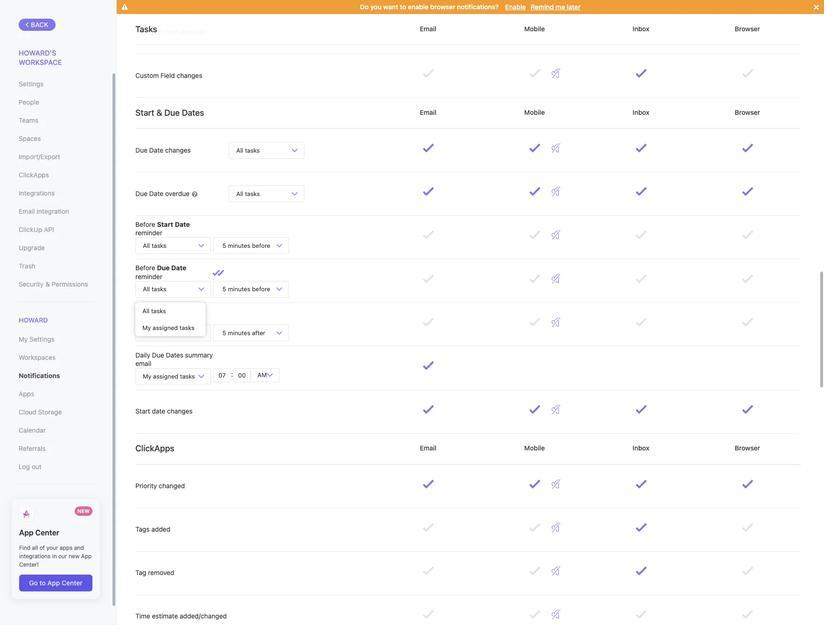 Task type: vqa. For each thing, say whether or not it's contained in the screenshot.
due
yes



Task type: describe. For each thing, give the bounding box(es) containing it.
out
[[32, 463, 41, 471]]

notifications?
[[457, 3, 499, 11]]

referrals
[[19, 445, 46, 453]]

2 minutes from the top
[[228, 285, 250, 293]]

2 5 from the top
[[223, 285, 226, 293]]

due date overdue
[[135, 190, 191, 197]]

& for security
[[45, 280, 50, 288]]

people
[[19, 98, 39, 106]]

teams link
[[19, 113, 93, 128]]

cloud storage link
[[19, 404, 93, 420]]

settings inside "link"
[[30, 335, 54, 343]]

clickup
[[19, 226, 42, 233]]

email for clickapps
[[418, 444, 438, 452]]

howard's
[[19, 49, 56, 57]]

priority
[[135, 482, 157, 490]]

0 horizontal spatial app
[[19, 529, 33, 537]]

trash
[[19, 262, 35, 270]]

changes for start date changes
[[167, 407, 193, 415]]

changes for custom field changes
[[177, 71, 202, 79]]

estimate
[[152, 612, 178, 620]]

checklist
[[135, 28, 163, 36]]

before for fourth off image
[[252, 242, 270, 249]]

your
[[46, 545, 58, 552]]

minutes for after overdue reminder
[[228, 329, 250, 337]]

0 vertical spatial overdue
[[165, 190, 190, 197]]

import/export link
[[19, 149, 93, 165]]

start for date
[[135, 407, 150, 415]]

field
[[161, 71, 175, 79]]

2 off image from the top
[[552, 143, 560, 153]]

log
[[19, 463, 30, 471]]

1 off image from the top
[[552, 69, 560, 78]]

back link
[[19, 19, 55, 31]]

notifications link
[[19, 368, 93, 384]]

clickapps link
[[19, 167, 93, 183]]

go
[[29, 579, 38, 587]]

due inside before due date reminder
[[157, 264, 170, 272]]

am
[[256, 371, 269, 379]]

tag removed
[[135, 569, 174, 577]]

daily due dates summary email
[[135, 351, 213, 368]]

dates inside daily due dates summary email
[[166, 351, 183, 359]]

integration
[[37, 207, 69, 215]]

security
[[19, 280, 44, 288]]

removed
[[148, 569, 174, 577]]

checklist item resolved
[[135, 28, 206, 36]]

off image for tags added
[[552, 523, 560, 532]]

api
[[44, 226, 54, 233]]

priority changed
[[135, 482, 185, 490]]

2 off image from the top
[[552, 318, 560, 327]]

0 horizontal spatial center
[[35, 529, 59, 537]]

new
[[69, 553, 79, 560]]

find
[[19, 545, 30, 552]]

apps
[[19, 390, 34, 398]]

before start date reminder
[[135, 220, 190, 237]]

email inside email integration link
[[19, 207, 35, 215]]

me
[[556, 3, 565, 11]]

do you want to enable browser notifications? enable remind me later
[[360, 3, 581, 11]]

back
[[31, 21, 48, 28]]

go to app center
[[29, 579, 83, 587]]

integrations
[[19, 553, 51, 560]]

8 off image from the top
[[552, 610, 560, 619]]

reminder for due date
[[135, 273, 162, 280]]

date up the before start date reminder
[[149, 190, 163, 197]]

workspaces link
[[19, 350, 93, 366]]

clickup api
[[19, 226, 54, 233]]

cloud
[[19, 408, 36, 416]]

resolved
[[180, 28, 206, 36]]

security & permissions
[[19, 280, 88, 288]]

you
[[370, 3, 382, 11]]

browser for clickapps
[[733, 444, 762, 452]]

new
[[77, 508, 90, 514]]

mobile for tasks
[[523, 25, 547, 33]]

email integration link
[[19, 204, 93, 219]]

our
[[58, 553, 67, 560]]

integrations link
[[19, 185, 93, 201]]

upgrade link
[[19, 240, 93, 256]]

email
[[135, 360, 151, 368]]

settings link
[[19, 76, 93, 92]]

date
[[152, 407, 165, 415]]

custom field changes
[[135, 71, 202, 79]]

apps link
[[19, 386, 93, 402]]

workspace
[[19, 58, 62, 66]]

remind
[[531, 3, 554, 11]]

5 off image from the top
[[552, 274, 560, 283]]

of
[[40, 545, 45, 552]]

before for before start date reminder
[[135, 220, 155, 228]]

before for 5th off image
[[252, 285, 270, 293]]

want
[[383, 3, 398, 11]]

after
[[135, 308, 150, 316]]

reminder for start date
[[135, 229, 162, 237]]

0 vertical spatial my assigned tasks
[[142, 324, 195, 331]]

date down start & due dates
[[149, 146, 163, 154]]

upgrade
[[19, 244, 45, 252]]

3 off image from the top
[[552, 187, 560, 196]]

added/changed
[[180, 612, 227, 620]]

5 for before start date reminder
[[223, 242, 226, 249]]

workspaces
[[19, 354, 56, 362]]

browser for start & due dates
[[733, 108, 762, 116]]

inbox for start & due dates
[[631, 108, 651, 116]]

before due date reminder
[[135, 264, 186, 280]]

do
[[360, 3, 369, 11]]

1 horizontal spatial clickapps
[[135, 444, 174, 453]]

added
[[151, 526, 170, 533]]

& for start
[[156, 108, 162, 117]]

notifications
[[19, 372, 60, 380]]

date inside the before start date reminder
[[175, 220, 190, 228]]

mobile for clickapps
[[523, 444, 547, 452]]

email for start & due dates
[[418, 108, 438, 116]]

tag
[[135, 569, 146, 577]]

go to app center button
[[19, 575, 92, 592]]

start & due dates
[[135, 108, 204, 117]]

my settings link
[[19, 332, 93, 348]]



Task type: locate. For each thing, give the bounding box(es) containing it.
before for before due date reminder
[[135, 264, 155, 272]]

calendar
[[19, 426, 46, 434]]

1 vertical spatial before
[[252, 285, 270, 293]]

email for tasks
[[418, 25, 438, 33]]

5 minutes before for fourth off image
[[221, 242, 272, 249]]

before down due date overdue on the top left
[[135, 220, 155, 228]]

1 vertical spatial changes
[[165, 146, 191, 154]]

overdue up the before start date reminder
[[165, 190, 190, 197]]

1 vertical spatial overdue
[[152, 308, 178, 316]]

my down after
[[142, 324, 151, 331]]

start for &
[[135, 108, 154, 117]]

minutes
[[228, 242, 250, 249], [228, 285, 250, 293], [228, 329, 250, 337]]

5 for after overdue reminder
[[223, 329, 226, 337]]

1 vertical spatial 5
[[223, 285, 226, 293]]

app center
[[19, 529, 59, 537]]

7 off image from the top
[[552, 566, 560, 576]]

overdue inside after overdue reminder
[[152, 308, 178, 316]]

changes right field
[[177, 71, 202, 79]]

1 vertical spatial assigned
[[153, 373, 178, 380]]

all
[[32, 545, 38, 552]]

center!
[[19, 561, 39, 568]]

my down howard
[[19, 335, 28, 343]]

1 vertical spatial my assigned tasks
[[143, 373, 195, 380]]

0 vertical spatial 5 minutes before
[[221, 242, 272, 249]]

before inside before due date reminder
[[135, 264, 155, 272]]

off image for checklist item resolved
[[552, 25, 560, 35]]

reminder inside before due date reminder
[[135, 273, 162, 280]]

due
[[164, 108, 180, 117], [135, 146, 148, 154], [135, 190, 148, 197], [157, 264, 170, 272], [152, 351, 164, 359]]

start down due date overdue on the top left
[[157, 220, 173, 228]]

clickapps up integrations
[[19, 171, 49, 179]]

0 horizontal spatial clickapps
[[19, 171, 49, 179]]

teams
[[19, 116, 38, 124]]

changes for due date changes
[[165, 146, 191, 154]]

date down due date overdue on the top left
[[175, 220, 190, 228]]

start inside the before start date reminder
[[157, 220, 173, 228]]

app inside button
[[47, 579, 60, 587]]

0 vertical spatial to
[[400, 3, 406, 11]]

changes down start & due dates
[[165, 146, 191, 154]]

1 vertical spatial start
[[157, 220, 173, 228]]

0 vertical spatial my
[[142, 324, 151, 331]]

off image
[[552, 25, 560, 35], [552, 318, 560, 327], [552, 479, 560, 489], [552, 523, 560, 532]]

0 vertical spatial minutes
[[228, 242, 250, 249]]

start left date
[[135, 407, 150, 415]]

overdue
[[165, 190, 190, 197], [152, 308, 178, 316]]

1 5 from the top
[[223, 242, 226, 249]]

before down the before start date reminder
[[135, 264, 155, 272]]

1 horizontal spatial &
[[156, 108, 162, 117]]

in
[[52, 553, 57, 560]]

4 off image from the top
[[552, 523, 560, 532]]

1 vertical spatial inbox
[[631, 108, 651, 116]]

start down custom
[[135, 108, 154, 117]]

1 horizontal spatial to
[[400, 3, 406, 11]]

later
[[567, 3, 581, 11]]

6 off image from the top
[[552, 405, 560, 414]]

time
[[135, 612, 150, 620]]

reminder inside after overdue reminder
[[135, 316, 162, 324]]

before
[[252, 242, 270, 249], [252, 285, 270, 293]]

daily
[[135, 351, 150, 359]]

due date changes
[[135, 146, 191, 154]]

inbox for clickapps
[[631, 444, 651, 452]]

5 minutes before for 5th off image
[[221, 285, 272, 293]]

0 vertical spatial clickapps
[[19, 171, 49, 179]]

tags added
[[135, 526, 170, 533]]

due inside daily due dates summary email
[[152, 351, 164, 359]]

2 5 minutes before from the top
[[221, 285, 272, 293]]

0 vertical spatial mobile
[[523, 25, 547, 33]]

None text field
[[233, 368, 251, 382]]

mobile for start & due dates
[[523, 108, 547, 116]]

2 vertical spatial mobile
[[523, 444, 547, 452]]

1 vertical spatial app
[[81, 553, 92, 560]]

inbox for tasks
[[631, 25, 651, 33]]

my settings
[[19, 335, 54, 343]]

center down new
[[62, 579, 83, 587]]

my
[[142, 324, 151, 331], [19, 335, 28, 343], [143, 373, 151, 380]]

5 minutes before
[[221, 242, 272, 249], [221, 285, 272, 293]]

log out link
[[19, 459, 93, 475]]

howard's workspace
[[19, 49, 62, 66]]

date inside before due date reminder
[[171, 264, 186, 272]]

app up 'find'
[[19, 529, 33, 537]]

browser
[[733, 25, 762, 33], [733, 108, 762, 116], [733, 444, 762, 452]]

permissions
[[52, 280, 88, 288]]

email integration
[[19, 207, 69, 215]]

minutes for before start date reminder
[[228, 242, 250, 249]]

log out
[[19, 463, 41, 471]]

0 vertical spatial &
[[156, 108, 162, 117]]

all tasks
[[236, 146, 260, 154], [236, 190, 260, 197], [143, 242, 167, 249], [143, 285, 167, 293], [142, 307, 166, 315], [143, 329, 167, 337]]

to right want
[[400, 3, 406, 11]]

assigned up daily due dates summary email
[[153, 324, 178, 331]]

3 mobile from the top
[[523, 444, 547, 452]]

2 inbox from the top
[[631, 108, 651, 116]]

1 vertical spatial before
[[135, 264, 155, 272]]

1 reminder from the top
[[135, 229, 162, 237]]

1 vertical spatial settings
[[30, 335, 54, 343]]

3 browser from the top
[[733, 444, 762, 452]]

my inside "link"
[[19, 335, 28, 343]]

1 vertical spatial 5 minutes before
[[221, 285, 272, 293]]

2 horizontal spatial app
[[81, 553, 92, 560]]

1 horizontal spatial app
[[47, 579, 60, 587]]

my assigned tasks down daily due dates summary email
[[143, 373, 195, 380]]

2 browser from the top
[[733, 108, 762, 116]]

off image for priority changed
[[552, 479, 560, 489]]

custom
[[135, 71, 159, 79]]

app down and
[[81, 553, 92, 560]]

2 vertical spatial app
[[47, 579, 60, 587]]

0 vertical spatial dates
[[182, 108, 204, 117]]

1 5 minutes before from the top
[[221, 242, 272, 249]]

2 vertical spatial 5
[[223, 329, 226, 337]]

0 vertical spatial settings
[[19, 80, 44, 88]]

clickapps down date
[[135, 444, 174, 453]]

referrals link
[[19, 441, 93, 457]]

enable
[[505, 3, 526, 11]]

2 reminder from the top
[[135, 273, 162, 280]]

date down the before start date reminder
[[171, 264, 186, 272]]

trash link
[[19, 258, 93, 274]]

1 vertical spatial minutes
[[228, 285, 250, 293]]

1 vertical spatial to
[[39, 579, 46, 587]]

tasks
[[135, 24, 157, 34]]

email
[[418, 25, 438, 33], [418, 108, 438, 116], [19, 207, 35, 215], [418, 444, 438, 452]]

1 browser from the top
[[733, 25, 762, 33]]

center up your
[[35, 529, 59, 537]]

off image
[[552, 69, 560, 78], [552, 143, 560, 153], [552, 187, 560, 196], [552, 230, 560, 240], [552, 274, 560, 283], [552, 405, 560, 414], [552, 566, 560, 576], [552, 610, 560, 619]]

2 mobile from the top
[[523, 108, 547, 116]]

reminder up before due date reminder
[[135, 229, 162, 237]]

1 vertical spatial center
[[62, 579, 83, 587]]

to
[[400, 3, 406, 11], [39, 579, 46, 587]]

my assigned tasks down after
[[142, 324, 195, 331]]

0 vertical spatial center
[[35, 529, 59, 537]]

1 vertical spatial mobile
[[523, 108, 547, 116]]

apps
[[60, 545, 73, 552]]

before
[[135, 220, 155, 228], [135, 264, 155, 272]]

1 vertical spatial reminder
[[135, 273, 162, 280]]

cloud storage
[[19, 408, 62, 416]]

changed
[[159, 482, 185, 490]]

2 vertical spatial my
[[143, 373, 151, 380]]

reminder up after
[[135, 273, 162, 280]]

1 vertical spatial clickapps
[[135, 444, 174, 453]]

1 mobile from the top
[[523, 25, 547, 33]]

5 minutes after
[[221, 329, 267, 337]]

0 vertical spatial browser
[[733, 25, 762, 33]]

1 vertical spatial browser
[[733, 108, 762, 116]]

overdue right after
[[152, 308, 178, 316]]

summary
[[185, 351, 213, 359]]

2 vertical spatial browser
[[733, 444, 762, 452]]

calendar link
[[19, 423, 93, 439]]

3 inbox from the top
[[631, 444, 651, 452]]

1 before from the top
[[252, 242, 270, 249]]

1 inbox from the top
[[631, 25, 651, 33]]

assigned
[[153, 324, 178, 331], [153, 373, 178, 380]]

2 before from the top
[[252, 285, 270, 293]]

3 5 from the top
[[223, 329, 226, 337]]

to inside button
[[39, 579, 46, 587]]

date
[[149, 146, 163, 154], [149, 190, 163, 197], [175, 220, 190, 228], [171, 264, 186, 272]]

0 vertical spatial app
[[19, 529, 33, 537]]

after
[[252, 329, 265, 337]]

settings up 'workspaces'
[[30, 335, 54, 343]]

app inside find all of your apps and integrations in our new app center!
[[81, 553, 92, 560]]

to right go in the bottom left of the page
[[39, 579, 46, 587]]

clickapps
[[19, 171, 49, 179], [135, 444, 174, 453]]

after overdue reminder
[[135, 308, 178, 324]]

browser
[[430, 3, 455, 11]]

and
[[74, 545, 84, 552]]

0 vertical spatial start
[[135, 108, 154, 117]]

reminder inside the before start date reminder
[[135, 229, 162, 237]]

start date changes
[[135, 407, 193, 415]]

time estimate added/changed
[[135, 612, 227, 620]]

app right go in the bottom left of the page
[[47, 579, 60, 587]]

reminder down after
[[135, 316, 162, 324]]

my assigned tasks
[[142, 324, 195, 331], [143, 373, 195, 380]]

2 before from the top
[[135, 264, 155, 272]]

tasks
[[245, 146, 260, 154], [245, 190, 260, 197], [152, 242, 167, 249], [152, 285, 167, 293], [151, 307, 166, 315], [180, 324, 195, 331], [152, 329, 167, 337], [180, 373, 195, 380]]

1 vertical spatial my
[[19, 335, 28, 343]]

0 vertical spatial before
[[135, 220, 155, 228]]

all
[[236, 146, 243, 154], [236, 190, 243, 197], [143, 242, 150, 249], [143, 285, 150, 293], [142, 307, 149, 315], [143, 329, 150, 337]]

1 off image from the top
[[552, 25, 560, 35]]

1 horizontal spatial center
[[62, 579, 83, 587]]

clickup api link
[[19, 222, 93, 238]]

1 vertical spatial dates
[[166, 351, 183, 359]]

before inside the before start date reminder
[[135, 220, 155, 228]]

0 vertical spatial before
[[252, 242, 270, 249]]

browser for tasks
[[733, 25, 762, 33]]

3 minutes from the top
[[228, 329, 250, 337]]

reminder
[[135, 229, 162, 237], [135, 273, 162, 280], [135, 316, 162, 324]]

item
[[165, 28, 178, 36]]

2 vertical spatial reminder
[[135, 316, 162, 324]]

0 vertical spatial reminder
[[135, 229, 162, 237]]

2 vertical spatial changes
[[167, 407, 193, 415]]

enable
[[408, 3, 429, 11]]

1 vertical spatial &
[[45, 280, 50, 288]]

dates left summary
[[166, 351, 183, 359]]

settings up people at the top
[[19, 80, 44, 88]]

0 vertical spatial inbox
[[631, 25, 651, 33]]

my down email on the left bottom
[[143, 373, 151, 380]]

0 vertical spatial 5
[[223, 242, 226, 249]]

0 horizontal spatial to
[[39, 579, 46, 587]]

changes right date
[[167, 407, 193, 415]]

0 vertical spatial changes
[[177, 71, 202, 79]]

mobile
[[523, 25, 547, 33], [523, 108, 547, 116], [523, 444, 547, 452]]

1 minutes from the top
[[228, 242, 250, 249]]

& right security
[[45, 280, 50, 288]]

3 off image from the top
[[552, 479, 560, 489]]

inbox
[[631, 25, 651, 33], [631, 108, 651, 116], [631, 444, 651, 452]]

dates down custom field changes on the left top of the page
[[182, 108, 204, 117]]

None text field
[[213, 368, 231, 382]]

& up the due date changes
[[156, 108, 162, 117]]

1 before from the top
[[135, 220, 155, 228]]

find all of your apps and integrations in our new app center!
[[19, 545, 92, 568]]

integrations
[[19, 189, 55, 197]]

0 vertical spatial assigned
[[153, 324, 178, 331]]

assigned down daily due dates summary email
[[153, 373, 178, 380]]

:
[[231, 370, 233, 378]]

3 reminder from the top
[[135, 316, 162, 324]]

0 horizontal spatial &
[[45, 280, 50, 288]]

4 off image from the top
[[552, 230, 560, 240]]

import/export
[[19, 153, 60, 161]]

2 vertical spatial minutes
[[228, 329, 250, 337]]

spaces
[[19, 134, 41, 142]]

spaces link
[[19, 131, 93, 147]]

2 vertical spatial start
[[135, 407, 150, 415]]

2 vertical spatial inbox
[[631, 444, 651, 452]]

center inside button
[[62, 579, 83, 587]]

&
[[156, 108, 162, 117], [45, 280, 50, 288]]



